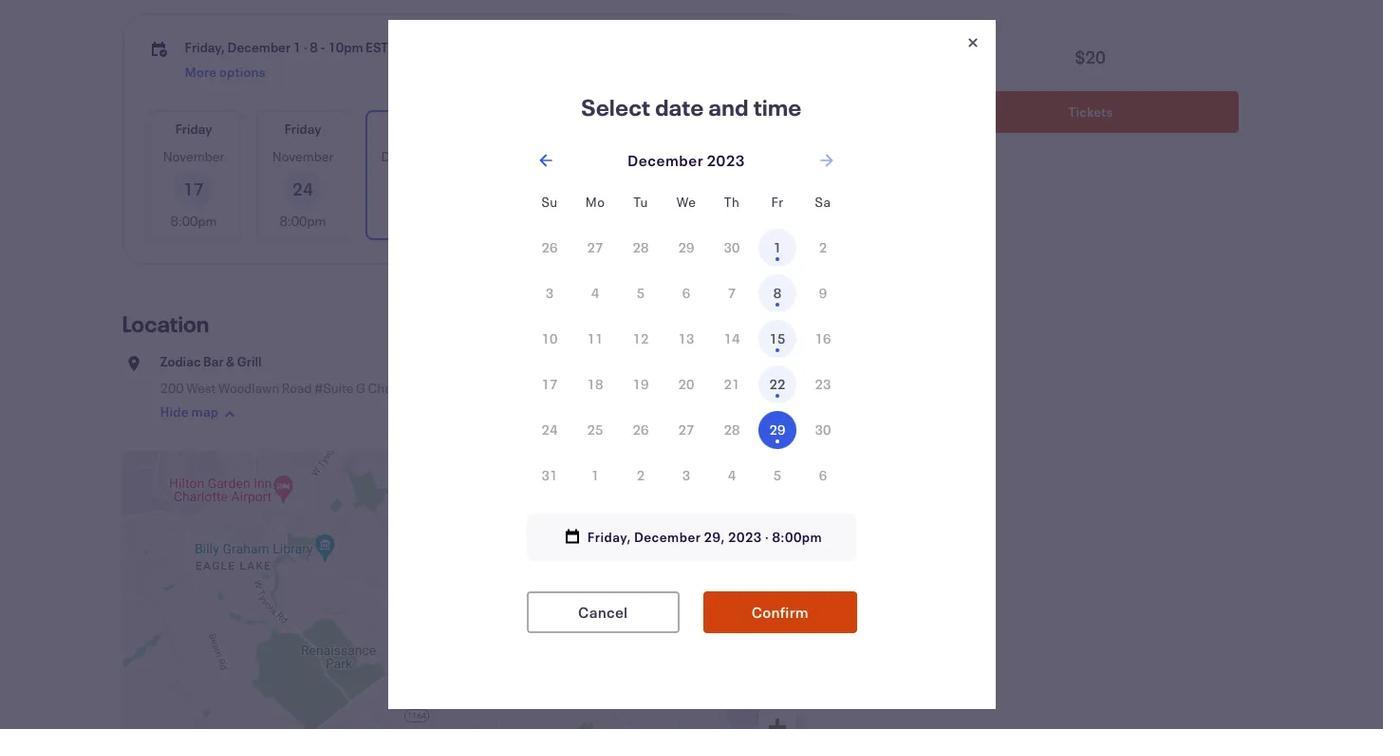 Task type: locate. For each thing, give the bounding box(es) containing it.
0 vertical spatial 8
[[310, 38, 318, 56]]

5 button
[[622, 274, 660, 312], [759, 457, 797, 495]]

0 vertical spatial 27 button
[[577, 229, 615, 267]]

3 button up 10
[[531, 274, 569, 312]]

7 button
[[713, 274, 751, 312]]

0 horizontal spatial 28
[[633, 238, 649, 256]]

30 down thursday element
[[724, 238, 740, 256]]

1 vertical spatial 5
[[774, 466, 782, 484]]

4 up "2023"
[[728, 466, 736, 484]]

1 horizontal spatial 2 button
[[804, 229, 842, 267]]

wednesday element
[[664, 180, 709, 225]]

2 button up 9 on the right
[[804, 229, 842, 267]]

1 friday from the left
[[175, 120, 212, 138]]

1 horizontal spatial ·
[[765, 528, 770, 546]]

27 button
[[577, 229, 615, 267], [668, 411, 706, 449]]

12 button
[[622, 320, 660, 358]]

5 button up "2023"
[[759, 457, 797, 495]]

24
[[293, 178, 314, 200], [542, 421, 558, 439]]

sunday element
[[527, 180, 573, 225]]

charlotte,
[[368, 379, 427, 397]]

17 inside button
[[542, 375, 558, 393]]

1 vertical spatial 15
[[770, 330, 786, 348]]

0 vertical spatial 3
[[546, 284, 554, 302]]

6 down the "23" 'button'
[[819, 466, 827, 484]]

1 horizontal spatial 27 button
[[668, 411, 706, 449]]

29 button down wednesday element
[[668, 229, 706, 267]]

0 horizontal spatial 5
[[637, 284, 645, 302]]

bar
[[203, 352, 224, 370]]

0 vertical spatial 15
[[620, 178, 641, 200]]

26 down 19 button
[[633, 421, 649, 439]]

3 button
[[531, 274, 569, 312], [668, 457, 706, 495]]

1 vertical spatial 1 button
[[577, 457, 615, 495]]

friday, inside select date and time "alert dialog"
[[588, 528, 631, 546]]

0 vertical spatial 28
[[633, 238, 649, 256]]

fr
[[772, 193, 784, 211]]

0 horizontal spatial november
[[163, 147, 224, 165]]

27 down monday element
[[588, 238, 603, 256]]

2 horizontal spatial 1
[[774, 238, 782, 256]]

1 vertical spatial 1
[[774, 238, 782, 256]]

26 button
[[531, 229, 569, 267], [622, 411, 660, 449]]

1 november from the left
[[163, 147, 224, 165]]

8
[[310, 38, 318, 56], [774, 284, 782, 302]]

20 button
[[668, 366, 706, 404]]

confirm button
[[703, 592, 857, 634]]

26 button down sunday element
[[531, 229, 569, 267]]

28
[[633, 238, 649, 256], [724, 421, 740, 439]]

3 up 10
[[546, 284, 554, 302]]

2
[[819, 238, 827, 256], [637, 466, 645, 484]]

0 vertical spatial 5
[[637, 284, 645, 302]]

0 horizontal spatial 4 button
[[577, 274, 615, 312]]

6 button up 13
[[668, 274, 706, 312]]

0 horizontal spatial 2 button
[[622, 457, 660, 495]]

· right "2023"
[[765, 528, 770, 546]]

0 horizontal spatial 27
[[588, 238, 603, 256]]

december inside select date and time "alert dialog"
[[634, 528, 701, 546]]

26 for rightmost 26 button
[[633, 421, 649, 439]]

0 vertical spatial 1
[[293, 38, 301, 56]]

1 horizontal spatial 27
[[679, 421, 695, 439]]

23 button
[[804, 366, 842, 404]]

29 button down 22 button on the bottom of the page
[[759, 411, 797, 449]]

3 button up friday, december 29, 2023 · 8:00pm on the bottom of page
[[668, 457, 706, 495]]

21 button
[[713, 366, 751, 404]]

6 button down the "23" 'button'
[[804, 457, 842, 495]]

0 vertical spatial 24
[[293, 178, 314, 200]]

0 vertical spatial 4
[[592, 284, 600, 302]]

27 button down 20 button
[[668, 411, 706, 449]]

0 vertical spatial 29 button
[[668, 229, 706, 267]]

1 down friday element
[[774, 238, 782, 256]]

29 button
[[668, 229, 706, 267], [759, 411, 797, 449]]

26
[[542, 238, 558, 256], [633, 421, 649, 439]]

0 horizontal spatial 1 button
[[577, 457, 615, 495]]

0 horizontal spatial 29
[[679, 238, 695, 256]]

2 friday from the left
[[284, 120, 322, 138]]

friday, december 29, 2023 · 8:00pm
[[588, 528, 823, 546]]

27 down 20 button
[[679, 421, 695, 439]]

0 horizontal spatial 4
[[592, 284, 600, 302]]

1 vertical spatial friday,
[[588, 528, 631, 546]]

1 vertical spatial 2
[[637, 466, 645, 484]]

8 right 7
[[774, 284, 782, 302]]

5 button up "12"
[[622, 274, 660, 312]]

row group containing 26
[[527, 225, 846, 499]]

28 button down tuesday element
[[622, 229, 660, 267]]

2 november from the left
[[272, 147, 334, 165]]

17
[[183, 178, 204, 200], [542, 375, 558, 393]]

· left -
[[304, 38, 308, 56]]

0 vertical spatial 26
[[542, 238, 558, 256]]

1 horizontal spatial 6 button
[[804, 457, 842, 495]]

28 for bottommost 28 button
[[724, 421, 740, 439]]

1 horizontal spatial 5 button
[[759, 457, 797, 495]]

row group
[[527, 225, 846, 499]]

select date and time
[[582, 92, 802, 123]]

27 button down monday element
[[577, 229, 615, 267]]

1 vertical spatial 3
[[683, 466, 691, 484]]

1 button up the 8 button
[[759, 229, 797, 267]]

4 button up 11
[[577, 274, 615, 312]]

1 vertical spatial 26
[[633, 421, 649, 439]]

15
[[620, 178, 641, 200], [770, 330, 786, 348]]

0 vertical spatial friday,
[[185, 38, 225, 56]]

1 vertical spatial 27
[[679, 421, 695, 439]]

3 friday from the left
[[394, 120, 431, 138]]

15 right mo
[[620, 178, 641, 200]]

1 vertical spatial 29 button
[[759, 411, 797, 449]]

1 horizontal spatial 24
[[542, 421, 558, 439]]

30 button
[[713, 229, 751, 267], [804, 411, 842, 449]]

0 horizontal spatial friday,
[[185, 38, 225, 56]]

29 down 22 button on the bottom of the page
[[770, 421, 786, 439]]

30 button down the "23" 'button'
[[804, 411, 842, 449]]

1 vertical spatial 28
[[724, 421, 740, 439]]

30
[[724, 238, 740, 256], [815, 421, 831, 439]]

5 for bottom 5 button
[[774, 466, 782, 484]]

2 up friday, december 29, 2023 · 8:00pm on the bottom of page
[[637, 466, 645, 484]]

confirm
[[751, 602, 809, 622]]

1 horizontal spatial 26 button
[[622, 411, 660, 449]]

26 button down 19 button
[[622, 411, 660, 449]]

1 vertical spatial 17
[[542, 375, 558, 393]]

19 button
[[622, 366, 660, 404]]

·
[[304, 38, 308, 56], [765, 528, 770, 546]]

28 down 21 'button'
[[724, 421, 740, 439]]

tu
[[634, 193, 649, 211]]

0 vertical spatial 3 button
[[531, 274, 569, 312]]

0 horizontal spatial 26
[[542, 238, 558, 256]]

2 button
[[804, 229, 842, 267], [622, 457, 660, 495]]

25 button
[[577, 411, 615, 449]]

26 down sunday element
[[542, 238, 558, 256]]

friday for 24
[[284, 120, 322, 138]]

november
[[163, 147, 224, 165], [272, 147, 334, 165]]

5 down 22 button on the bottom of the page
[[774, 466, 782, 484]]

4 friday from the left
[[612, 120, 649, 138]]

1 horizontal spatial 2
[[819, 238, 827, 256]]

grid containing su
[[527, 180, 846, 499]]

1 horizontal spatial 3 button
[[668, 457, 706, 495]]

200
[[160, 379, 184, 397]]

1 horizontal spatial 3
[[683, 466, 691, 484]]

2 button up friday, december 29, 2023 · 8:00pm on the bottom of page
[[622, 457, 660, 495]]

1 horizontal spatial 17
[[542, 375, 558, 393]]

6 up 13
[[683, 284, 691, 302]]

1 horizontal spatial 15
[[770, 330, 786, 348]]

3 up friday, december 29, 2023 · 8:00pm on the bottom of page
[[683, 466, 691, 484]]

zodiac
[[160, 352, 201, 370]]

2023
[[729, 528, 762, 546]]

1 button right 31 button
[[577, 457, 615, 495]]

1 horizontal spatial 5
[[774, 466, 782, 484]]

0 horizontal spatial 6
[[683, 284, 691, 302]]

4 button
[[577, 274, 615, 312], [713, 457, 751, 495]]

5 up "12"
[[637, 284, 645, 302]]

15 down the 8 button
[[770, 330, 786, 348]]

1 vertical spatial 26 button
[[622, 411, 660, 449]]

nc
[[430, 379, 449, 397]]

1 horizontal spatial 28 button
[[713, 411, 751, 449]]

0 horizontal spatial 24
[[293, 178, 314, 200]]

1 horizontal spatial 26
[[633, 421, 649, 439]]

grid inside select date and time "alert dialog"
[[527, 180, 846, 499]]

1 vertical spatial 4
[[728, 466, 736, 484]]

0 vertical spatial 6
[[683, 284, 691, 302]]

2 down saturday element
[[819, 238, 827, 256]]

8 left -
[[310, 38, 318, 56]]

0 horizontal spatial 2
[[637, 466, 645, 484]]

1 horizontal spatial november
[[272, 147, 334, 165]]

13 button
[[668, 320, 706, 358]]

30 button up 7
[[713, 229, 751, 267]]

24 button
[[531, 411, 569, 449]]

1 horizontal spatial friday,
[[588, 528, 631, 546]]

1
[[293, 38, 301, 56], [774, 238, 782, 256], [592, 466, 600, 484]]

28 button
[[622, 229, 660, 267], [713, 411, 751, 449]]

0 vertical spatial 2
[[819, 238, 827, 256]]

29,
[[704, 528, 726, 546]]

1 horizontal spatial 30
[[815, 421, 831, 439]]

8:00pm
[[170, 212, 217, 230], [280, 212, 326, 230], [389, 212, 436, 230], [498, 212, 545, 230], [773, 528, 823, 546]]

25
[[588, 421, 603, 439]]

grid
[[527, 180, 846, 499]]

1 down 25 button in the left bottom of the page
[[592, 466, 600, 484]]

0 vertical spatial 26 button
[[531, 229, 569, 267]]

1 horizontal spatial 8
[[774, 284, 782, 302]]

row group inside select date and time "alert dialog"
[[527, 225, 846, 499]]

0 horizontal spatial 27 button
[[577, 229, 615, 267]]

sa
[[815, 193, 831, 211]]

1 button
[[759, 229, 797, 267], [577, 457, 615, 495]]

14
[[724, 330, 740, 348]]

1 horizontal spatial 4
[[728, 466, 736, 484]]

28 button down 21 'button'
[[713, 411, 751, 449]]

27
[[588, 238, 603, 256], [679, 421, 695, 439]]

6 button
[[668, 274, 706, 312], [804, 457, 842, 495]]

0 horizontal spatial 6 button
[[668, 274, 706, 312]]

8:00pm inside select date and time "alert dialog"
[[773, 528, 823, 546]]

0 horizontal spatial ·
[[304, 38, 308, 56]]

1 horizontal spatial 28
[[724, 421, 740, 439]]

0 horizontal spatial 3 button
[[531, 274, 569, 312]]

&
[[226, 352, 235, 370]]

friday
[[175, 120, 212, 138], [284, 120, 322, 138], [394, 120, 431, 138], [612, 120, 649, 138]]

12
[[633, 330, 649, 348]]

3
[[546, 284, 554, 302], [683, 466, 691, 484]]

1 left -
[[293, 38, 301, 56]]

5
[[637, 284, 645, 302], [774, 466, 782, 484]]

0 vertical spatial 28 button
[[622, 229, 660, 267]]

1 horizontal spatial 1
[[592, 466, 600, 484]]

0 horizontal spatial 26 button
[[531, 229, 569, 267]]

29 down wednesday element
[[679, 238, 695, 256]]

4 button up "2023"
[[713, 457, 751, 495]]

4 up 11
[[592, 284, 600, 302]]

1 vertical spatial ·
[[765, 528, 770, 546]]

november for 24
[[272, 147, 334, 165]]

0 vertical spatial 30 button
[[713, 229, 751, 267]]

1 horizontal spatial 6
[[819, 466, 827, 484]]

1 horizontal spatial 1 button
[[759, 229, 797, 267]]

friday element
[[755, 180, 801, 225]]

1 vertical spatial 4 button
[[713, 457, 751, 495]]

date
[[656, 92, 704, 123]]

1 vertical spatial 3 button
[[668, 457, 706, 495]]

21
[[724, 375, 740, 393]]

$20
[[1075, 46, 1106, 68]]

grill
[[237, 352, 262, 370]]

28 down tuesday element
[[633, 238, 649, 256]]

thursday element
[[709, 180, 755, 225]]

30 down the "23" 'button'
[[815, 421, 831, 439]]

road
[[282, 379, 312, 397]]

16 button
[[804, 320, 842, 358]]

0 vertical spatial 5 button
[[622, 274, 660, 312]]

6
[[683, 284, 691, 302], [819, 466, 827, 484]]

4
[[592, 284, 600, 302], [728, 466, 736, 484]]



Task type: describe. For each thing, give the bounding box(es) containing it.
20
[[679, 375, 695, 393]]

9
[[819, 284, 827, 302]]

22 button
[[759, 366, 797, 404]]

friday, for friday, december 1 · 8 - 10pm est
[[185, 38, 225, 56]]

time
[[754, 92, 802, 123]]

14 button
[[713, 320, 751, 358]]

1 vertical spatial 30
[[815, 421, 831, 439]]

options
[[717, 190, 762, 208]]

0 vertical spatial 4 button
[[577, 274, 615, 312]]

8 inside button
[[774, 284, 782, 302]]

31
[[542, 466, 558, 484]]

#suite
[[315, 379, 354, 397]]

select date and time alert dialog
[[0, 0, 1384, 729]]

1 vertical spatial 29
[[770, 421, 786, 439]]

0 vertical spatial 30
[[724, 238, 740, 256]]

we
[[677, 193, 697, 211]]

1 vertical spatial 5 button
[[759, 457, 797, 495]]

0 horizontal spatial 17
[[183, 178, 204, 200]]

0 horizontal spatial 5 button
[[622, 274, 660, 312]]

13
[[679, 330, 695, 348]]

zodiac bar & grill 200 west woodlawn road #suite g charlotte, nc 28217
[[160, 352, 491, 397]]

11
[[588, 330, 603, 348]]

november for 17
[[163, 147, 224, 165]]

tuesday element
[[618, 180, 664, 225]]

9 button
[[804, 274, 842, 312]]

7
[[728, 284, 736, 302]]

friday for 17
[[175, 120, 212, 138]]

0 vertical spatial 2 button
[[804, 229, 842, 267]]

2 vertical spatial 1
[[592, 466, 600, 484]]

location
[[122, 309, 209, 339]]

th
[[724, 193, 740, 211]]

0 horizontal spatial 1
[[293, 38, 301, 56]]

· inside select date and time "alert dialog"
[[765, 528, 770, 546]]

0 vertical spatial 29
[[679, 238, 695, 256]]

1 vertical spatial 2 button
[[622, 457, 660, 495]]

cancel button
[[527, 592, 681, 634]]

5 for leftmost 5 button
[[637, 284, 645, 302]]

0 horizontal spatial 3
[[546, 284, 554, 302]]

22
[[770, 375, 786, 393]]

0 horizontal spatial 30 button
[[713, 229, 751, 267]]

1 horizontal spatial 4 button
[[713, 457, 751, 495]]

10pm
[[328, 38, 363, 56]]

and
[[709, 92, 749, 123]]

woodlawn
[[218, 379, 280, 397]]

8 button
[[759, 274, 797, 312]]

go to next month image
[[818, 151, 837, 170]]

1 vertical spatial 27 button
[[668, 411, 706, 449]]

24 inside button
[[542, 421, 558, 439]]

1 vertical spatial 28 button
[[713, 411, 751, 449]]

1 vertical spatial 6 button
[[804, 457, 842, 495]]

map region
[[114, 431, 844, 729]]

friday, december 1 · 8 - 10pm est
[[185, 38, 388, 56]]

0 vertical spatial 27
[[588, 238, 603, 256]]

10 button
[[531, 320, 569, 358]]

est
[[366, 38, 388, 56]]

more options
[[717, 170, 762, 208]]

1 vertical spatial 30 button
[[804, 411, 842, 449]]

0 horizontal spatial 29 button
[[668, 229, 706, 267]]

11 button
[[577, 320, 615, 358]]

mo
[[586, 193, 605, 211]]

select
[[582, 92, 651, 123]]

17 button
[[531, 366, 569, 404]]

18
[[588, 375, 603, 393]]

0 horizontal spatial 15
[[620, 178, 641, 200]]

10
[[542, 330, 558, 348]]

friday, for friday, december 29, 2023 · 8:00pm
[[588, 528, 631, 546]]

19
[[633, 375, 649, 393]]

18 button
[[577, 366, 615, 404]]

15 inside 15 button
[[770, 330, 786, 348]]

26 for 26 button to the top
[[542, 238, 558, 256]]

monday element
[[573, 180, 618, 225]]

28 for 28 button to the top
[[633, 238, 649, 256]]

28217
[[451, 379, 491, 397]]

cancel
[[579, 602, 629, 622]]

west
[[186, 379, 216, 397]]

go to previous month image
[[537, 151, 556, 170]]

su
[[542, 193, 558, 211]]

saturday element
[[801, 180, 846, 225]]

6 for bottom 6 button
[[819, 466, 827, 484]]

g
[[356, 379, 366, 397]]

more
[[723, 170, 754, 188]]

16
[[815, 330, 831, 348]]

0 vertical spatial 1 button
[[759, 229, 797, 267]]

15 button
[[759, 320, 797, 358]]

friday for 15
[[612, 120, 649, 138]]

6 for leftmost 6 button
[[683, 284, 691, 302]]

0 vertical spatial ·
[[304, 38, 308, 56]]

31 button
[[531, 457, 569, 495]]

23
[[815, 375, 831, 393]]

-
[[320, 38, 326, 56]]

more options button
[[695, 112, 785, 238]]



Task type: vqa. For each thing, say whether or not it's contained in the screenshot.


